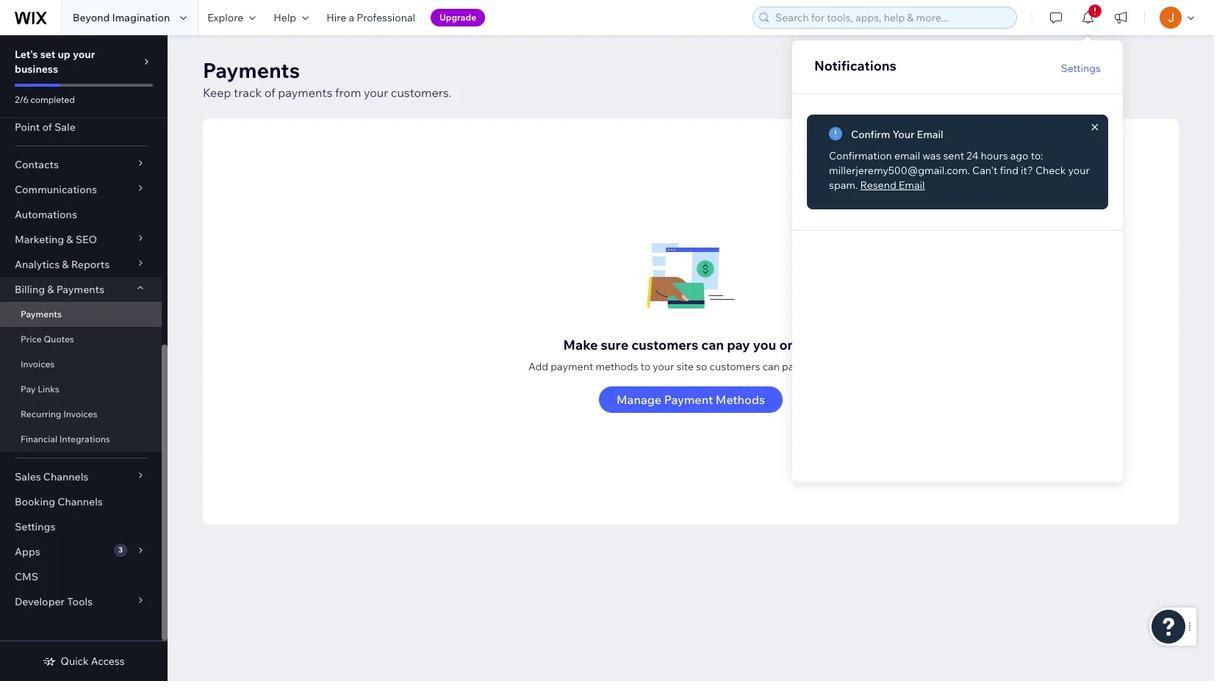 Task type: describe. For each thing, give the bounding box(es) containing it.
point
[[15, 121, 40, 134]]

online.
[[822, 360, 854, 373]]

a
[[349, 11, 354, 24]]

booking channels link
[[0, 490, 162, 515]]

your inside payments keep track of payments from your customers.
[[364, 85, 388, 100]]

your inside make sure customers can pay you online add payment methods to your site so customers can pay you online.
[[653, 360, 674, 373]]

confirm your email
[[851, 128, 944, 141]]

methods
[[596, 360, 638, 373]]

payments for payments keep track of payments from your customers.
[[203, 57, 300, 83]]

settings button
[[1061, 61, 1101, 75]]

payment
[[664, 393, 713, 407]]

millerjeremy500@gmail.com.
[[829, 164, 970, 177]]

communications
[[15, 183, 97, 196]]

contacts
[[15, 158, 59, 171]]

contacts button
[[0, 152, 162, 177]]

settings link
[[0, 515, 162, 540]]

make
[[564, 337, 598, 354]]

can't
[[973, 164, 998, 177]]

billing & payments button
[[0, 277, 162, 302]]

integrations
[[59, 434, 110, 445]]

0 vertical spatial email
[[917, 128, 944, 141]]

resend
[[860, 179, 897, 192]]

add
[[529, 360, 549, 373]]

1 vertical spatial can
[[763, 360, 780, 373]]

analytics
[[15, 258, 60, 271]]

& for marketing
[[66, 233, 73, 246]]

find
[[1000, 164, 1019, 177]]

billing & payments
[[15, 283, 104, 296]]

confirm
[[851, 128, 891, 141]]

quick
[[61, 655, 89, 668]]

marketing
[[15, 233, 64, 246]]

price quotes link
[[0, 327, 162, 352]]

let's set up your business
[[15, 48, 95, 76]]

pay links
[[21, 384, 59, 395]]

seo
[[75, 233, 97, 246]]

check
[[1036, 164, 1066, 177]]

developer
[[15, 595, 65, 609]]

2/6
[[15, 94, 29, 105]]

online
[[780, 337, 819, 354]]

pay links link
[[0, 377, 162, 402]]

settings for settings link
[[15, 520, 55, 534]]

booking channels
[[15, 496, 103, 509]]

automations
[[15, 208, 77, 221]]

payments for payments
[[21, 309, 62, 320]]

0 horizontal spatial pay
[[727, 337, 750, 354]]

manage
[[617, 393, 662, 407]]

invoices link
[[0, 352, 162, 377]]

1 vertical spatial you
[[802, 360, 820, 373]]

payments
[[278, 85, 333, 100]]

cms link
[[0, 565, 162, 590]]

financial integrations link
[[0, 427, 162, 452]]

beyond imagination
[[73, 11, 170, 24]]

reports
[[71, 258, 110, 271]]

site
[[677, 360, 694, 373]]

1 vertical spatial customers
[[710, 360, 760, 373]]

payment
[[551, 360, 593, 373]]

recurring invoices
[[21, 409, 97, 420]]

1 horizontal spatial pay
[[782, 360, 800, 373]]

links
[[38, 384, 59, 395]]

1 horizontal spatial invoices
[[63, 409, 97, 420]]

your
[[893, 128, 915, 141]]

your inside let's set up your business
[[73, 48, 95, 61]]

professional
[[357, 11, 415, 24]]

up
[[58, 48, 70, 61]]

settings for settings 'button'
[[1061, 61, 1101, 75]]

email
[[895, 149, 921, 162]]

analytics & reports
[[15, 258, 110, 271]]

access
[[91, 655, 125, 668]]

point of sale
[[15, 121, 76, 134]]

communications button
[[0, 177, 162, 202]]

upgrade
[[440, 12, 477, 23]]



Task type: locate. For each thing, give the bounding box(es) containing it.
0 horizontal spatial settings
[[15, 520, 55, 534]]

payments link
[[0, 302, 162, 327]]

0 vertical spatial can
[[702, 337, 724, 354]]

can up so
[[702, 337, 724, 354]]

hire a professional
[[327, 11, 415, 24]]

your inside confirmation email was sent 24 hours ago to: millerjeremy500@gmail.com. can't find it? check your spam.
[[1069, 164, 1090, 177]]

0 vertical spatial invoices
[[21, 359, 55, 370]]

quick access button
[[43, 655, 125, 668]]

imagination
[[112, 11, 170, 24]]

can
[[702, 337, 724, 354], [763, 360, 780, 373]]

of right track
[[264, 85, 275, 100]]

3
[[118, 545, 123, 555]]

sales channels
[[15, 471, 88, 484]]

1 vertical spatial payments
[[56, 283, 104, 296]]

of left sale
[[42, 121, 52, 134]]

settings inside settings link
[[15, 520, 55, 534]]

& left reports
[[62, 258, 69, 271]]

0 horizontal spatial of
[[42, 121, 52, 134]]

2 vertical spatial &
[[47, 283, 54, 296]]

tools
[[67, 595, 93, 609]]

developer tools
[[15, 595, 93, 609]]

cms
[[15, 570, 38, 584]]

email up was
[[917, 128, 944, 141]]

0 vertical spatial of
[[264, 85, 275, 100]]

channels down sales channels popup button at left bottom
[[58, 496, 103, 509]]

pay
[[21, 384, 36, 395]]

your right "up"
[[73, 48, 95, 61]]

0 horizontal spatial you
[[753, 337, 777, 354]]

2/6 completed
[[15, 94, 75, 105]]

automations link
[[0, 202, 162, 227]]

confirmation
[[829, 149, 892, 162]]

your right from
[[364, 85, 388, 100]]

0 vertical spatial customers
[[632, 337, 699, 354]]

1 horizontal spatial you
[[802, 360, 820, 373]]

channels for sales channels
[[43, 471, 88, 484]]

methods
[[716, 393, 765, 407]]

make sure customers can pay you online add payment methods to your site so customers can pay you online.
[[529, 337, 854, 373]]

Search for tools, apps, help & more... field
[[771, 7, 1012, 28]]

hire a professional link
[[318, 0, 424, 35]]

0 vertical spatial settings
[[1061, 61, 1101, 75]]

payments keep track of payments from your customers.
[[203, 57, 452, 100]]

customers.
[[391, 85, 452, 100]]

invoices up the pay links
[[21, 359, 55, 370]]

channels for booking channels
[[58, 496, 103, 509]]

0 vertical spatial payments
[[203, 57, 300, 83]]

analytics & reports button
[[0, 252, 162, 277]]

1 horizontal spatial customers
[[710, 360, 760, 373]]

& for analytics
[[62, 258, 69, 271]]

recurring
[[21, 409, 61, 420]]

recurring invoices link
[[0, 402, 162, 427]]

price
[[21, 334, 42, 345]]

marketing & seo
[[15, 233, 97, 246]]

0 vertical spatial pay
[[727, 337, 750, 354]]

confirmation email was sent 24 hours ago to: millerjeremy500@gmail.com. can't find it? check your spam.
[[829, 149, 1090, 192]]

payments down analytics & reports dropdown button
[[56, 283, 104, 296]]

business
[[15, 62, 58, 76]]

to
[[641, 360, 651, 373]]

manage payment methods
[[617, 393, 765, 407]]

1 vertical spatial &
[[62, 258, 69, 271]]

1 vertical spatial of
[[42, 121, 52, 134]]

0 vertical spatial channels
[[43, 471, 88, 484]]

spam.
[[829, 179, 858, 192]]

keep
[[203, 85, 231, 100]]

0 horizontal spatial customers
[[632, 337, 699, 354]]

pay down online
[[782, 360, 800, 373]]

financial integrations
[[21, 434, 110, 445]]

resend email
[[860, 179, 925, 192]]

payments inside payments keep track of payments from your customers.
[[203, 57, 300, 83]]

& inside dropdown button
[[62, 258, 69, 271]]

ago
[[1011, 149, 1029, 162]]

0 horizontal spatial invoices
[[21, 359, 55, 370]]

customers right so
[[710, 360, 760, 373]]

customers up to
[[632, 337, 699, 354]]

of inside sidebar element
[[42, 121, 52, 134]]

channels inside popup button
[[43, 471, 88, 484]]

track
[[234, 85, 262, 100]]

1 horizontal spatial of
[[264, 85, 275, 100]]

manage payment methods button
[[599, 387, 783, 413]]

1 horizontal spatial can
[[763, 360, 780, 373]]

upgrade button
[[431, 9, 485, 26]]

& for billing
[[47, 283, 54, 296]]

billing
[[15, 283, 45, 296]]

1 vertical spatial settings
[[15, 520, 55, 534]]

& right "billing"
[[47, 283, 54, 296]]

marketing & seo button
[[0, 227, 162, 252]]

channels
[[43, 471, 88, 484], [58, 496, 103, 509]]

your right to
[[653, 360, 674, 373]]

apps
[[15, 545, 40, 559]]

let's
[[15, 48, 38, 61]]

to:
[[1031, 149, 1044, 162]]

completed
[[31, 94, 75, 105]]

developer tools button
[[0, 590, 162, 615]]

&
[[66, 233, 73, 246], [62, 258, 69, 271], [47, 283, 54, 296]]

1 vertical spatial invoices
[[63, 409, 97, 420]]

price quotes
[[21, 334, 74, 345]]

you left online
[[753, 337, 777, 354]]

pay up methods
[[727, 337, 750, 354]]

you down online
[[802, 360, 820, 373]]

payments inside payments link
[[21, 309, 62, 320]]

was
[[923, 149, 941, 162]]

0 horizontal spatial can
[[702, 337, 724, 354]]

email down the millerjeremy500@gmail.com.
[[899, 179, 925, 192]]

financial
[[21, 434, 57, 445]]

can down online
[[763, 360, 780, 373]]

invoices down pay links "link"
[[63, 409, 97, 420]]

beyond
[[73, 11, 110, 24]]

set
[[40, 48, 55, 61]]

1 vertical spatial channels
[[58, 496, 103, 509]]

payments up price quotes
[[21, 309, 62, 320]]

invoices
[[21, 359, 55, 370], [63, 409, 97, 420]]

email
[[917, 128, 944, 141], [899, 179, 925, 192]]

sidebar element
[[0, 0, 168, 681]]

& left seo at the left top
[[66, 233, 73, 246]]

1 vertical spatial email
[[899, 179, 925, 192]]

0 vertical spatial you
[[753, 337, 777, 354]]

booking
[[15, 496, 55, 509]]

1 horizontal spatial settings
[[1061, 61, 1101, 75]]

1 vertical spatial pay
[[782, 360, 800, 373]]

explore
[[208, 11, 244, 24]]

2 vertical spatial payments
[[21, 309, 62, 320]]

sales channels button
[[0, 465, 162, 490]]

help
[[274, 11, 296, 24]]

notifications
[[815, 57, 897, 74]]

from
[[335, 85, 361, 100]]

hours
[[981, 149, 1008, 162]]

your right check
[[1069, 164, 1090, 177]]

of inside payments keep track of payments from your customers.
[[264, 85, 275, 100]]

payments inside billing & payments popup button
[[56, 283, 104, 296]]

settings
[[1061, 61, 1101, 75], [15, 520, 55, 534]]

payments
[[203, 57, 300, 83], [56, 283, 104, 296], [21, 309, 62, 320]]

sure
[[601, 337, 629, 354]]

channels up booking channels
[[43, 471, 88, 484]]

sales
[[15, 471, 41, 484]]

sent
[[944, 149, 964, 162]]

payments up track
[[203, 57, 300, 83]]

your
[[73, 48, 95, 61], [364, 85, 388, 100], [1069, 164, 1090, 177], [653, 360, 674, 373]]

24
[[967, 149, 979, 162]]

0 vertical spatial &
[[66, 233, 73, 246]]



Task type: vqa. For each thing, say whether or not it's contained in the screenshot.
the bottommost Email
yes



